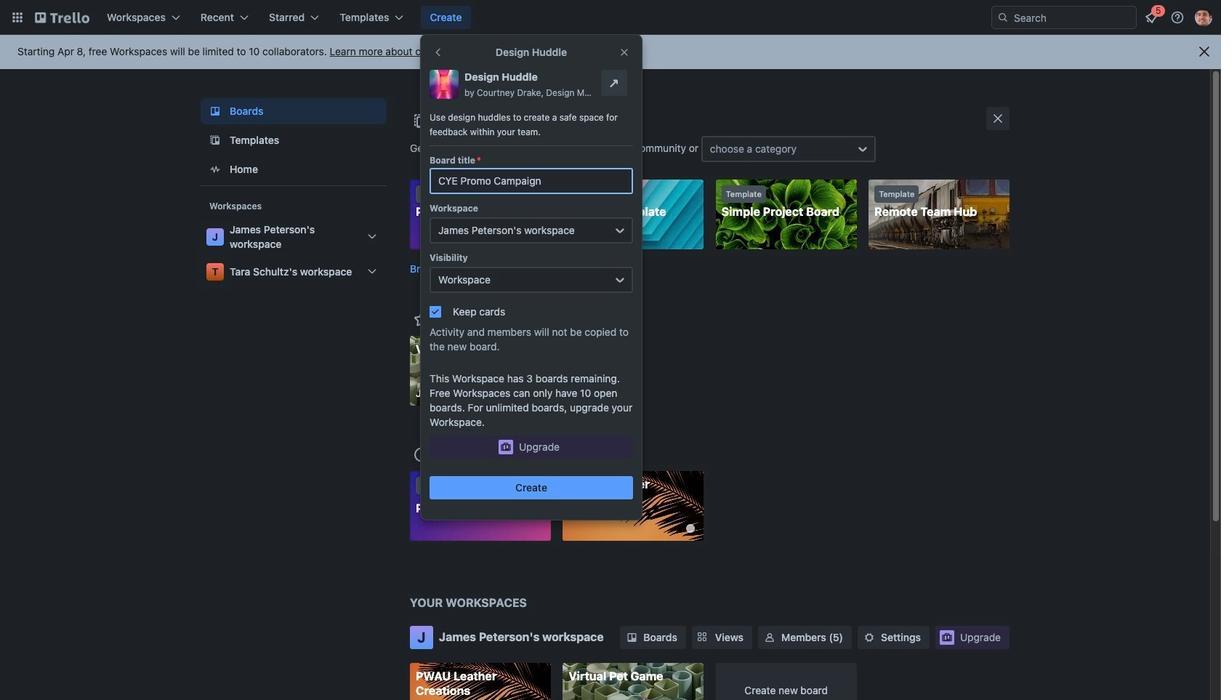 Task type: describe. For each thing, give the bounding box(es) containing it.
back to home image
[[35, 6, 89, 29]]

5 notifications image
[[1143, 9, 1160, 26]]

there is new activity on this board. image
[[686, 524, 695, 533]]

search image
[[997, 12, 1009, 23]]

2 sm image from the left
[[763, 630, 777, 644]]

Search field
[[1009, 7, 1136, 28]]

template board image
[[206, 132, 224, 149]]

primary element
[[0, 0, 1221, 35]]

james peterson (jamespeterson93) image
[[1195, 9, 1213, 26]]

home image
[[206, 161, 224, 178]]



Task type: vqa. For each thing, say whether or not it's contained in the screenshot.
. to the bottom
no



Task type: locate. For each thing, give the bounding box(es) containing it.
1 sm image from the left
[[625, 630, 639, 644]]

close popover image
[[619, 47, 630, 58]]

sm image
[[625, 630, 639, 644], [763, 630, 777, 644]]

0 horizontal spatial sm image
[[625, 630, 639, 644]]

open information menu image
[[1170, 10, 1185, 25]]

return to previous screen image
[[433, 47, 444, 58]]

None text field
[[430, 168, 633, 194]]

1 horizontal spatial sm image
[[763, 630, 777, 644]]

sm image
[[862, 630, 877, 644]]

board image
[[206, 103, 224, 120]]



